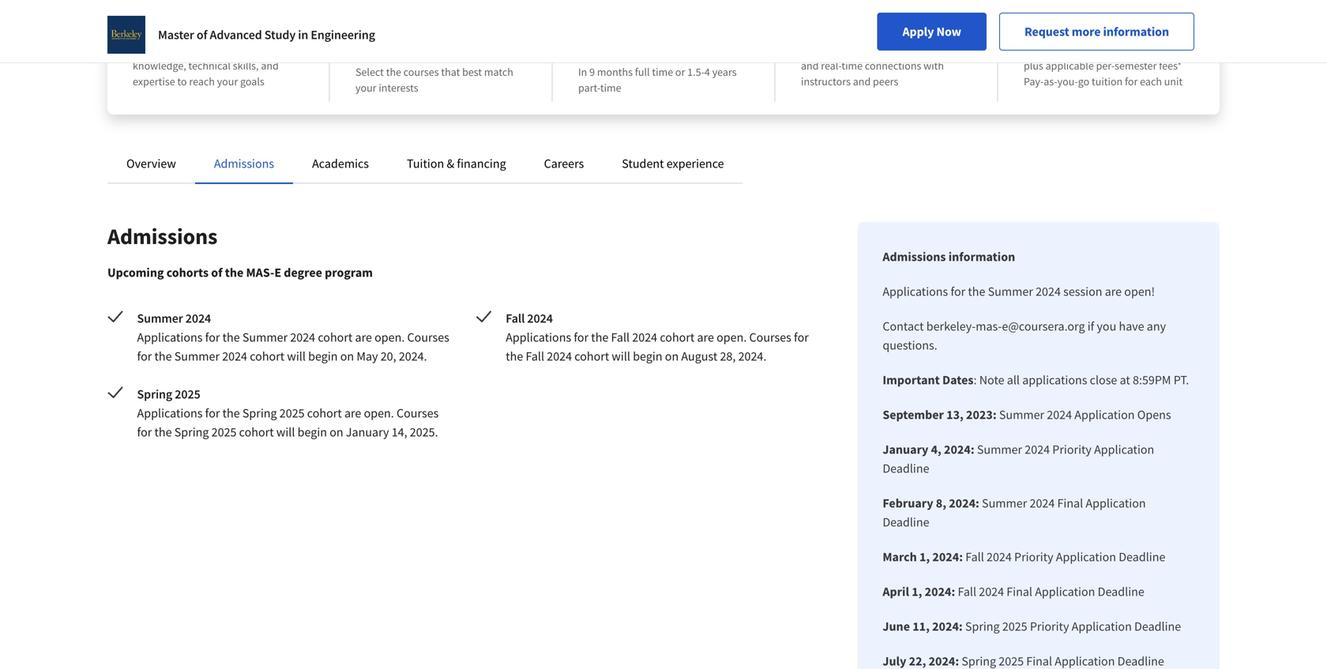 Task type: describe. For each thing, give the bounding box(es) containing it.
cutting-
[[156, 43, 192, 57]]

summer 2024 applications for the summer 2024 cohort are open.  courses for the summer 2024 cohort will begin on may 20, 2024.
[[137, 311, 450, 364]]

deadline inside summer 2024 final application deadline
[[883, 515, 930, 530]]

0 horizontal spatial time
[[601, 81, 622, 95]]

complete
[[579, 21, 644, 41]]

engineering
[[217, 43, 272, 57]]

2024: for february
[[949, 496, 980, 511]]

degree inside complete the 24-unit degree at your own pace in 9 months full time or 1.5-4 years part-time
[[579, 43, 625, 63]]

your inside learn from top-tier, world-renowned faculty select the courses that best match your interests
[[356, 81, 377, 95]]

master
[[158, 27, 194, 43]]

information inside button
[[1104, 24, 1170, 40]]

2 vertical spatial unit
[[1165, 74, 1183, 89]]

from
[[397, 21, 429, 41]]

select
[[356, 65, 384, 79]]

or
[[676, 65, 686, 79]]

9
[[590, 65, 595, 79]]

fees*
[[1160, 58, 1182, 73]]

summer inside summer 2024 priority application deadline
[[978, 442, 1023, 458]]

overview
[[126, 156, 176, 172]]

now
[[937, 24, 962, 40]]

admissions link
[[214, 156, 274, 172]]

upcoming cohorts of the mas-e degree program
[[107, 265, 373, 281]]

careers link
[[544, 156, 584, 172]]

your up edge
[[192, 21, 223, 41]]

each
[[1141, 74, 1163, 89]]

in
[[579, 65, 588, 79]]

hands-
[[873, 43, 905, 57]]

summer 2024 priority application deadline
[[883, 442, 1155, 477]]

1 horizontal spatial january
[[883, 442, 929, 458]]

24-
[[672, 21, 693, 41]]

you-
[[1058, 74, 1079, 89]]

will for spring
[[276, 424, 295, 440]]

interests
[[379, 81, 419, 95]]

important
[[883, 372, 940, 388]]

spring 2025 applications for the spring 2025 cohort are open.  courses for the spring 2025 cohort will begin on january 14, 2025.
[[137, 386, 439, 440]]

open. for 28,
[[717, 330, 747, 345]]

2024 inside summer 2024 final application deadline
[[1030, 496, 1055, 511]]

to
[[177, 74, 187, 89]]

learn
[[356, 21, 394, 41]]

academics
[[312, 156, 369, 172]]

pt.
[[1174, 372, 1190, 388]]

overview link
[[126, 156, 176, 172]]

on for spring 2025 applications for the spring 2025 cohort are open.  courses for the spring 2025 cohort will begin on january 14, 2025.
[[330, 424, 344, 440]]

2024. for 20,
[[399, 349, 427, 364]]

2024. for 28,
[[739, 349, 767, 364]]

skills,
[[233, 58, 259, 73]]

january inside spring 2025 applications for the spring 2025 cohort are open.  courses for the spring 2025 cohort will begin on january 14, 2025.
[[346, 424, 389, 440]]

go
[[1079, 74, 1090, 89]]

request more information button
[[1000, 13, 1195, 51]]

uc berkeley college of engineering logo image
[[107, 16, 145, 54]]

1, for march
[[920, 549, 930, 565]]

x
[[1099, 43, 1103, 57]]

engineering
[[311, 27, 375, 43]]

1 vertical spatial of
[[211, 265, 223, 281]]

academics link
[[312, 156, 369, 172]]

part-
[[579, 81, 601, 95]]

june 11, 2024: spring 2025 priority application deadline
[[883, 619, 1182, 635]]

2023:
[[967, 407, 997, 423]]

learning
[[887, 21, 943, 41]]

the inside learn from top-tier, world-renowned faculty select the courses that best match your interests
[[386, 65, 402, 79]]

2 horizontal spatial and
[[853, 74, 871, 89]]

important dates : note all applications close at 8:59pm pt.
[[883, 372, 1190, 388]]

request more information
[[1025, 24, 1170, 40]]

that
[[441, 65, 460, 79]]

apply now
[[903, 24, 962, 40]]

4,
[[931, 442, 942, 458]]

open!
[[1125, 284, 1156, 300]]

on inside 100% online learning lecture videos, hands-on projects, and real-time connections with instructors and peers
[[905, 43, 917, 57]]

renowned
[[400, 43, 468, 63]]

open. for 14,
[[364, 405, 394, 421]]

per
[[1060, 43, 1076, 57]]

applications for fall 2024 applications for the fall 2024 cohort are open.  courses for the fall 2024 cohort will begin on august 28, 2024.
[[506, 330, 572, 345]]

january 4, 2024:
[[883, 442, 975, 458]]

deadline for march 1, 2024: fall  2024  priority application deadline
[[1119, 549, 1166, 565]]

courses for applications for the summer 2024 cohort are open.  courses for the summer 2024 cohort will begin on may 20, 2024.
[[407, 330, 450, 345]]

1 vertical spatial degree
[[284, 265, 322, 281]]

student
[[622, 156, 664, 172]]

are for fall 2024 applications for the fall 2024 cohort are open.  courses for the fall 2024 cohort will begin on august 28, 2024.
[[697, 330, 714, 345]]

contact
[[883, 319, 924, 334]]

&
[[447, 156, 455, 172]]

4
[[705, 65, 710, 79]]

100% online learning lecture videos, hands-on projects, and real-time connections with instructors and peers
[[801, 21, 960, 89]]

applicable
[[1046, 58, 1094, 73]]

session
[[1064, 284, 1103, 300]]

years
[[713, 65, 737, 79]]

on for summer 2024 applications for the summer 2024 cohort are open.  courses for the summer 2024 cohort will begin on may 20, 2024.
[[340, 349, 354, 364]]

$42,000),
[[1152, 43, 1194, 57]]

total
[[1111, 21, 1143, 41]]

courses for applications for the spring 2025 cohort are open.  courses for the spring 2025 cohort will begin on january 14, 2025.
[[397, 405, 439, 421]]

connections
[[865, 58, 922, 73]]

april 1, 2024: fall  2024 final application deadline
[[883, 584, 1145, 600]]

contact berkeley-mas-e@coursera.org if you have any questions.
[[883, 319, 1167, 353]]

at inside complete the 24-unit degree at your own pace in 9 months full time or 1.5-4 years part-time
[[628, 43, 641, 63]]

11,
[[913, 619, 930, 635]]

e
[[275, 265, 281, 281]]

1 horizontal spatial and
[[801, 58, 819, 73]]

deadline for june 11, 2024: spring 2025 priority application deadline
[[1135, 619, 1182, 635]]

are for summer 2024 applications for the summer 2024 cohort are open.  courses for the summer 2024 cohort will begin on may 20, 2024.
[[355, 330, 372, 345]]



Task type: locate. For each thing, give the bounding box(es) containing it.
information up applications for the summer 2024 session are open!
[[949, 249, 1016, 265]]

begin inside fall 2024 applications for the fall 2024 cohort are open.  courses for the fall 2024 cohort will begin on august 28, 2024.
[[633, 349, 663, 364]]

priority for 2024
[[1015, 549, 1054, 565]]

2024: up 11,
[[925, 584, 956, 600]]

2 horizontal spatial time
[[842, 58, 863, 73]]

applications inside summer 2024 applications for the summer 2024 cohort are open.  courses for the summer 2024 cohort will begin on may 20, 2024.
[[137, 330, 203, 345]]

on inside spring 2025 applications for the spring 2025 cohort are open.  courses for the spring 2025 cohort will begin on january 14, 2025.
[[330, 424, 344, 440]]

april
[[883, 584, 910, 600]]

2024: right 4, on the bottom of page
[[945, 442, 975, 458]]

your down select
[[356, 81, 377, 95]]

application inside summer 2024 final application deadline
[[1086, 496, 1147, 511]]

0 horizontal spatial final
[[1007, 584, 1033, 600]]

of right master
[[197, 27, 207, 43]]

courses inside spring 2025 applications for the spring 2025 cohort are open.  courses for the spring 2025 cohort will begin on january 14, 2025.
[[397, 405, 439, 421]]

2 vertical spatial priority
[[1030, 619, 1070, 635]]

in
[[298, 27, 308, 43]]

1 vertical spatial priority
[[1015, 549, 1054, 565]]

0 horizontal spatial degree
[[284, 265, 322, 281]]

14,
[[392, 424, 408, 440]]

learn from top-tier, world-renowned faculty select the courses that best match your interests
[[356, 21, 517, 95]]

2024: for march
[[933, 549, 963, 565]]

2024 inside summer 2024 priority application deadline
[[1025, 442, 1050, 458]]

1 vertical spatial unit
[[1078, 43, 1096, 57]]

2 horizontal spatial unit
[[1165, 74, 1183, 89]]

unit down the fees*
[[1165, 74, 1183, 89]]

plus
[[1024, 58, 1044, 73]]

1 horizontal spatial time
[[652, 65, 673, 79]]

tuition
[[407, 156, 444, 172]]

2 2024. from the left
[[739, 349, 767, 364]]

on left august
[[665, 349, 679, 364]]

1 horizontal spatial tuition
[[1146, 21, 1191, 41]]

match
[[484, 65, 514, 79]]

2024.
[[399, 349, 427, 364], [739, 349, 767, 364]]

1, right april
[[912, 584, 923, 600]]

for inside $42,000 usd total tuition ($1,750 per unit  x  24 units = $42,000), plus applicable per-semester fees* pay-as-you-go tuition for each unit
[[1125, 74, 1138, 89]]

0 horizontal spatial january
[[346, 424, 389, 440]]

($1,750
[[1024, 43, 1058, 57]]

0 horizontal spatial tuition
[[1092, 74, 1123, 89]]

note
[[980, 372, 1005, 388]]

priority for 2025
[[1030, 619, 1070, 635]]

may
[[357, 349, 378, 364]]

priority inside summer 2024 priority application deadline
[[1053, 442, 1092, 458]]

28,
[[720, 349, 736, 364]]

courses inside fall 2024 applications for the fall 2024 cohort are open.  courses for the fall 2024 cohort will begin on august 28, 2024.
[[750, 330, 792, 345]]

time
[[842, 58, 863, 73], [652, 65, 673, 79], [601, 81, 622, 95]]

0 horizontal spatial and
[[261, 58, 279, 73]]

are inside summer 2024 applications for the summer 2024 cohort are open.  courses for the summer 2024 cohort will begin on may 20, 2024.
[[355, 330, 372, 345]]

march 1, 2024: fall  2024  priority application deadline
[[883, 549, 1166, 565]]

0 horizontal spatial 2024.
[[399, 349, 427, 364]]

knowledge,
[[133, 58, 186, 73]]

your down technical
[[217, 74, 238, 89]]

1 horizontal spatial 2024.
[[739, 349, 767, 364]]

your inside complete the 24-unit degree at your own pace in 9 months full time or 1.5-4 years part-time
[[644, 43, 675, 63]]

final down summer 2024 priority application deadline
[[1058, 496, 1084, 511]]

applications for spring 2025 applications for the spring 2025 cohort are open.  courses for the spring 2025 cohort will begin on january 14, 2025.
[[137, 405, 203, 421]]

tuition down per-
[[1092, 74, 1123, 89]]

0 vertical spatial unit
[[693, 21, 720, 41]]

with
[[924, 58, 944, 73]]

on left 14,
[[330, 424, 344, 440]]

13,
[[947, 407, 964, 423]]

0 horizontal spatial of
[[197, 27, 207, 43]]

unit up own
[[693, 21, 720, 41]]

0 vertical spatial information
[[1104, 24, 1170, 40]]

technical
[[189, 58, 231, 73]]

summer 2024 final application deadline
[[883, 496, 1147, 530]]

spring
[[137, 386, 172, 402], [243, 405, 277, 421], [174, 424, 209, 440], [966, 619, 1000, 635]]

courses inside summer 2024 applications for the summer 2024 cohort are open.  courses for the summer 2024 cohort will begin on may 20, 2024.
[[407, 330, 450, 345]]

top-
[[432, 21, 460, 41]]

0 vertical spatial final
[[1058, 496, 1084, 511]]

own
[[678, 43, 707, 63]]

open. inside spring 2025 applications for the spring 2025 cohort are open.  courses for the spring 2025 cohort will begin on january 14, 2025.
[[364, 405, 394, 421]]

1 vertical spatial at
[[1120, 372, 1131, 388]]

final inside summer 2024 final application deadline
[[1058, 496, 1084, 511]]

on inside fall 2024 applications for the fall 2024 cohort are open.  courses for the fall 2024 cohort will begin on august 28, 2024.
[[665, 349, 679, 364]]

career
[[226, 21, 269, 41]]

advance your career gain cutting-edge engineering knowledge, technical skills, and expertise to reach your goals
[[133, 21, 279, 89]]

deadline inside summer 2024 priority application deadline
[[883, 461, 930, 477]]

1 horizontal spatial at
[[1120, 372, 1131, 388]]

time down videos,
[[842, 58, 863, 73]]

0 vertical spatial january
[[346, 424, 389, 440]]

august
[[682, 349, 718, 364]]

your up full
[[644, 43, 675, 63]]

time left or
[[652, 65, 673, 79]]

of
[[197, 27, 207, 43], [211, 265, 223, 281]]

1 2024. from the left
[[399, 349, 427, 364]]

world-
[[356, 43, 400, 63]]

24
[[1106, 43, 1117, 57]]

cohort
[[318, 330, 353, 345], [660, 330, 695, 345], [250, 349, 285, 364], [575, 349, 610, 364], [307, 405, 342, 421], [239, 424, 274, 440]]

at up full
[[628, 43, 641, 63]]

application inside summer 2024 priority application deadline
[[1095, 442, 1155, 458]]

are inside fall 2024 applications for the fall 2024 cohort are open.  courses for the fall 2024 cohort will begin on august 28, 2024.
[[697, 330, 714, 345]]

2024: for january
[[945, 442, 975, 458]]

apply now button
[[878, 13, 987, 51]]

and up goals
[[261, 58, 279, 73]]

tuition & financing link
[[407, 156, 506, 172]]

student experience
[[622, 156, 724, 172]]

2024: for april
[[925, 584, 956, 600]]

deadline for april 1, 2024: fall  2024 final application deadline
[[1098, 584, 1145, 600]]

application
[[1075, 407, 1135, 423], [1095, 442, 1155, 458], [1086, 496, 1147, 511], [1057, 549, 1117, 565], [1036, 584, 1096, 600], [1072, 619, 1132, 635]]

september 13, 2023: summer 2024 application opens
[[883, 407, 1172, 423]]

on down learning
[[905, 43, 917, 57]]

february 8, 2024:
[[883, 496, 980, 511]]

1 vertical spatial 1,
[[912, 584, 923, 600]]

0 horizontal spatial information
[[949, 249, 1016, 265]]

real-
[[821, 58, 842, 73]]

unit left x
[[1078, 43, 1096, 57]]

2024: right march
[[933, 549, 963, 565]]

will inside spring 2025 applications for the spring 2025 cohort are open.  courses for the spring 2025 cohort will begin on january 14, 2025.
[[276, 424, 295, 440]]

1 vertical spatial tuition
[[1092, 74, 1123, 89]]

begin for fall
[[633, 349, 663, 364]]

pay-
[[1024, 74, 1044, 89]]

1, for april
[[912, 584, 923, 600]]

1 horizontal spatial information
[[1104, 24, 1170, 40]]

1 horizontal spatial unit
[[1078, 43, 1096, 57]]

dates
[[943, 372, 974, 388]]

are left open!
[[1105, 284, 1122, 300]]

as-
[[1044, 74, 1058, 89]]

on inside summer 2024 applications for the summer 2024 cohort are open.  courses for the summer 2024 cohort will begin on may 20, 2024.
[[340, 349, 354, 364]]

any
[[1147, 319, 1167, 334]]

mas-
[[246, 265, 275, 281]]

begin inside summer 2024 applications for the summer 2024 cohort are open.  courses for the summer 2024 cohort will begin on may 20, 2024.
[[308, 349, 338, 364]]

0 horizontal spatial unit
[[693, 21, 720, 41]]

applications inside fall 2024 applications for the fall 2024 cohort are open.  courses for the fall 2024 cohort will begin on august 28, 2024.
[[506, 330, 572, 345]]

on left may
[[340, 349, 354, 364]]

1 horizontal spatial degree
[[579, 43, 625, 63]]

priority down september 13, 2023: summer 2024 application opens
[[1053, 442, 1092, 458]]

will inside summer 2024 applications for the summer 2024 cohort are open.  courses for the summer 2024 cohort will begin on may 20, 2024.
[[287, 349, 306, 364]]

january left 14,
[[346, 424, 389, 440]]

the inside complete the 24-unit degree at your own pace in 9 months full time or 1.5-4 years part-time
[[647, 21, 669, 41]]

1 vertical spatial final
[[1007, 584, 1033, 600]]

peers
[[873, 74, 899, 89]]

0 vertical spatial degree
[[579, 43, 625, 63]]

and inside advance your career gain cutting-edge engineering knowledge, technical skills, and expertise to reach your goals
[[261, 58, 279, 73]]

time inside 100% online learning lecture videos, hands-on projects, and real-time connections with instructors and peers
[[842, 58, 863, 73]]

mas-
[[976, 319, 1002, 334]]

months
[[597, 65, 633, 79]]

0 vertical spatial 1,
[[920, 549, 930, 565]]

tuition up $42,000), at the top of the page
[[1146, 21, 1191, 41]]

2024: for june
[[933, 619, 963, 635]]

2025.
[[410, 424, 438, 440]]

semester
[[1115, 58, 1157, 73]]

and down the lecture at the right of the page
[[801, 58, 819, 73]]

will inside fall 2024 applications for the fall 2024 cohort are open.  courses for the fall 2024 cohort will begin on august 28, 2024.
[[612, 349, 631, 364]]

on for fall 2024 applications for the fall 2024 cohort are open.  courses for the fall 2024 cohort will begin on august 28, 2024.
[[665, 349, 679, 364]]

priority up april 1, 2024: fall  2024 final application deadline
[[1015, 549, 1054, 565]]

2024. right 20,
[[399, 349, 427, 364]]

june
[[883, 619, 910, 635]]

opens
[[1138, 407, 1172, 423]]

begin inside spring 2025 applications for the spring 2025 cohort are open.  courses for the spring 2025 cohort will begin on january 14, 2025.
[[298, 424, 327, 440]]

have
[[1120, 319, 1145, 334]]

1 horizontal spatial of
[[211, 265, 223, 281]]

are up august
[[697, 330, 714, 345]]

september
[[883, 407, 944, 423]]

usd
[[1080, 21, 1108, 41]]

open. inside summer 2024 applications for the summer 2024 cohort are open.  courses for the summer 2024 cohort will begin on may 20, 2024.
[[375, 330, 405, 345]]

0 horizontal spatial at
[[628, 43, 641, 63]]

open. up 20,
[[375, 330, 405, 345]]

$42,000
[[1024, 21, 1077, 41]]

1, right march
[[920, 549, 930, 565]]

applications for summer 2024 applications for the summer 2024 cohort are open.  courses for the summer 2024 cohort will begin on may 20, 2024.
[[137, 330, 203, 345]]

instructors
[[801, 74, 851, 89]]

priority
[[1053, 442, 1092, 458], [1015, 549, 1054, 565], [1030, 619, 1070, 635]]

experience
[[667, 156, 724, 172]]

for
[[1125, 74, 1138, 89], [951, 284, 966, 300], [205, 330, 220, 345], [574, 330, 589, 345], [794, 330, 809, 345], [137, 349, 152, 364], [205, 405, 220, 421], [137, 424, 152, 440]]

apply
[[903, 24, 934, 40]]

if
[[1088, 319, 1095, 334]]

are up may
[[355, 330, 372, 345]]

tuition & financing
[[407, 156, 506, 172]]

e@coursera.org
[[1002, 319, 1086, 334]]

more
[[1072, 24, 1101, 40]]

applications
[[883, 284, 949, 300], [137, 330, 203, 345], [506, 330, 572, 345], [137, 405, 203, 421]]

open. up 14,
[[364, 405, 394, 421]]

are
[[1105, 284, 1122, 300], [355, 330, 372, 345], [697, 330, 714, 345], [345, 405, 361, 421]]

100%
[[801, 21, 839, 41]]

are down may
[[345, 405, 361, 421]]

applications inside spring 2025 applications for the spring 2025 cohort are open.  courses for the spring 2025 cohort will begin on january 14, 2025.
[[137, 405, 203, 421]]

2024. inside summer 2024 applications for the summer 2024 cohort are open.  courses for the summer 2024 cohort will begin on may 20, 2024.
[[399, 349, 427, 364]]

open. for 20,
[[375, 330, 405, 345]]

program
[[325, 265, 373, 281]]

2024: right 8,
[[949, 496, 980, 511]]

begin for summer
[[308, 349, 338, 364]]

open.
[[375, 330, 405, 345], [717, 330, 747, 345], [364, 405, 394, 421]]

will for fall
[[612, 349, 631, 364]]

february
[[883, 496, 934, 511]]

advanced
[[210, 27, 262, 43]]

close
[[1090, 372, 1118, 388]]

1 horizontal spatial final
[[1058, 496, 1084, 511]]

admissions
[[214, 156, 274, 172], [107, 222, 218, 250], [883, 249, 946, 265]]

1,
[[920, 549, 930, 565], [912, 584, 923, 600]]

are inside spring 2025 applications for the spring 2025 cohort are open.  courses for the spring 2025 cohort will begin on january 14, 2025.
[[345, 405, 361, 421]]

0 vertical spatial tuition
[[1146, 21, 1191, 41]]

final down march 1, 2024: fall  2024  priority application deadline
[[1007, 584, 1033, 600]]

time down the months
[[601, 81, 622, 95]]

expertise
[[133, 74, 175, 89]]

=
[[1144, 43, 1150, 57]]

courses for applications for the fall 2024 cohort are open.  courses for the fall 2024 cohort will begin on august 28, 2024.
[[750, 330, 792, 345]]

degree right e
[[284, 265, 322, 281]]

2024
[[1036, 284, 1061, 300], [186, 311, 211, 326], [528, 311, 553, 326], [290, 330, 315, 345], [633, 330, 658, 345], [222, 349, 247, 364], [547, 349, 572, 364], [1047, 407, 1073, 423], [1025, 442, 1050, 458], [1030, 496, 1055, 511], [987, 549, 1012, 565], [979, 584, 1005, 600]]

0 vertical spatial priority
[[1053, 442, 1092, 458]]

0 vertical spatial of
[[197, 27, 207, 43]]

2024. right 28,
[[739, 349, 767, 364]]

begin for spring
[[298, 424, 327, 440]]

unit inside complete the 24-unit degree at your own pace in 9 months full time or 1.5-4 years part-time
[[693, 21, 720, 41]]

of right cohorts
[[211, 265, 223, 281]]

january left 4, on the bottom of page
[[883, 442, 929, 458]]

priority down april 1, 2024: fall  2024 final application deadline
[[1030, 619, 1070, 635]]

2024. inside fall 2024 applications for the fall 2024 cohort are open.  courses for the fall 2024 cohort will begin on august 28, 2024.
[[739, 349, 767, 364]]

upcoming
[[107, 265, 164, 281]]

request
[[1025, 24, 1070, 40]]

are for spring 2025 applications for the spring 2025 cohort are open.  courses for the spring 2025 cohort will begin on january 14, 2025.
[[345, 405, 361, 421]]

will for summer
[[287, 349, 306, 364]]

at right close
[[1120, 372, 1131, 388]]

2024: right 11,
[[933, 619, 963, 635]]

cohorts
[[167, 265, 209, 281]]

unit
[[693, 21, 720, 41], [1078, 43, 1096, 57], [1165, 74, 1183, 89]]

open. inside fall 2024 applications for the fall 2024 cohort are open.  courses for the fall 2024 cohort will begin on august 28, 2024.
[[717, 330, 747, 345]]

and left peers
[[853, 74, 871, 89]]

1 vertical spatial january
[[883, 442, 929, 458]]

best
[[462, 65, 482, 79]]

reach
[[189, 74, 215, 89]]

open. up 28,
[[717, 330, 747, 345]]

master of advanced study in engineering
[[158, 27, 375, 43]]

degree up 9
[[579, 43, 625, 63]]

information
[[1104, 24, 1170, 40], [949, 249, 1016, 265]]

summer
[[988, 284, 1034, 300], [137, 311, 183, 326], [243, 330, 288, 345], [174, 349, 220, 364], [1000, 407, 1045, 423], [978, 442, 1023, 458], [982, 496, 1028, 511]]

0 vertical spatial at
[[628, 43, 641, 63]]

courses
[[404, 65, 439, 79]]

information up units
[[1104, 24, 1170, 40]]

1 vertical spatial information
[[949, 249, 1016, 265]]

summer inside summer 2024 final application deadline
[[982, 496, 1028, 511]]



Task type: vqa. For each thing, say whether or not it's contained in the screenshot.


